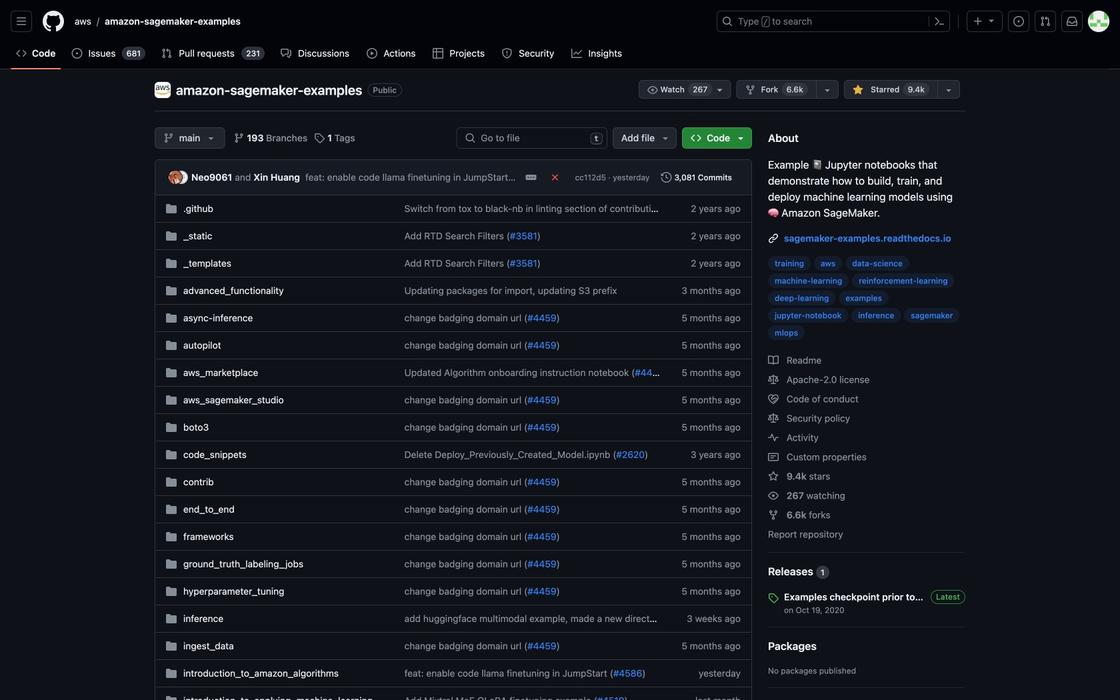 Task type: vqa. For each thing, say whether or not it's contained in the screenshot.
command palette image
yes



Task type: locate. For each thing, give the bounding box(es) containing it.
2 directory image from the top
[[166, 395, 177, 405]]

command palette image
[[934, 16, 945, 27]]

comment discussion image
[[281, 48, 291, 59]]

1 vertical spatial eye image
[[768, 490, 779, 501]]

3 directory image from the top
[[166, 531, 177, 542]]

triangle down image right plus 'icon'
[[986, 15, 997, 26]]

8 directory image from the top
[[166, 449, 177, 460]]

4 directory image from the top
[[166, 313, 177, 323]]

owner avatar image
[[155, 82, 171, 98]]

1 vertical spatial repo forked image
[[768, 510, 779, 520]]

1 directory image from the top
[[166, 231, 177, 241]]

git pull request image
[[1040, 16, 1051, 27]]

git pull request image
[[161, 48, 172, 59]]

0 horizontal spatial repo forked image
[[745, 85, 756, 95]]

12 directory image from the top
[[166, 641, 177, 651]]

triangle down image left git branch icon
[[206, 133, 216, 143]]

open commit details image
[[526, 172, 536, 183]]

repo forked image
[[745, 85, 756, 95], [768, 510, 779, 520]]

9 directory image from the top
[[166, 477, 177, 487]]

code image
[[16, 48, 27, 59]]

Go to file text field
[[481, 128, 585, 148]]

1 horizontal spatial triangle down image
[[735, 133, 746, 143]]

eye image
[[647, 85, 658, 95], [768, 490, 779, 501]]

shield image
[[502, 48, 512, 59]]

list
[[69, 11, 709, 32]]

pulse image
[[768, 432, 779, 443]]

1 horizontal spatial triangle down image
[[986, 15, 997, 26]]

table image
[[433, 48, 443, 59]]

1 horizontal spatial eye image
[[768, 490, 779, 501]]

directory image
[[166, 231, 177, 241], [166, 395, 177, 405], [166, 531, 177, 542], [166, 586, 177, 597], [166, 613, 177, 624], [166, 695, 177, 700]]

directory image
[[166, 203, 177, 214], [166, 258, 177, 269], [166, 285, 177, 296], [166, 313, 177, 323], [166, 340, 177, 351], [166, 367, 177, 378], [166, 422, 177, 433], [166, 449, 177, 460], [166, 477, 177, 487], [166, 504, 177, 515], [166, 559, 177, 569], [166, 641, 177, 651], [166, 668, 177, 679]]

law image
[[768, 374, 779, 385]]

5 directory image from the top
[[166, 613, 177, 624]]

0 horizontal spatial triangle down image
[[660, 133, 671, 143]]

1 vertical spatial triangle down image
[[206, 133, 216, 143]]

git branch image
[[163, 133, 174, 143]]

triangle down image
[[660, 133, 671, 143], [735, 133, 746, 143]]

add this repository to a list image
[[943, 85, 954, 95]]

5 directory image from the top
[[166, 340, 177, 351]]

triangle down image left code image
[[660, 133, 671, 143]]

code of conduct image
[[768, 394, 779, 404]]

0 horizontal spatial triangle down image
[[206, 133, 216, 143]]

0 vertical spatial triangle down image
[[986, 15, 997, 26]]

4 directory image from the top
[[166, 586, 177, 597]]

6 directory image from the top
[[166, 367, 177, 378]]

note image
[[768, 452, 779, 462]]

0 vertical spatial eye image
[[647, 85, 658, 95]]

2 triangle down image from the left
[[735, 133, 746, 143]]

neo9061 image
[[169, 171, 182, 184]]

link image
[[768, 233, 779, 244]]

triangle down image right code image
[[735, 133, 746, 143]]

tag image
[[314, 133, 325, 143]]

7 directory image from the top
[[166, 422, 177, 433]]

star fill image
[[853, 85, 863, 95]]

0 vertical spatial repo forked image
[[745, 85, 756, 95]]

1 horizontal spatial repo forked image
[[768, 510, 779, 520]]

star image
[[768, 471, 779, 482]]

6 directory image from the top
[[166, 695, 177, 700]]

9393 users starred this repository element
[[903, 83, 929, 96]]

issue opened image
[[72, 48, 82, 59]]

triangle down image
[[986, 15, 997, 26], [206, 133, 216, 143]]



Task type: describe. For each thing, give the bounding box(es) containing it.
law image
[[768, 413, 779, 424]]

13 directory image from the top
[[166, 668, 177, 679]]

0 horizontal spatial eye image
[[647, 85, 658, 95]]

1 directory image from the top
[[166, 203, 177, 214]]

issue opened image
[[1013, 16, 1024, 27]]

3 directory image from the top
[[166, 285, 177, 296]]

play image
[[367, 48, 377, 59]]

x image
[[550, 172, 560, 183]]

book image
[[768, 355, 779, 366]]

1 triangle down image from the left
[[660, 133, 671, 143]]

git branch image
[[234, 133, 244, 143]]

10 directory image from the top
[[166, 504, 177, 515]]

homepage image
[[43, 11, 64, 32]]

search image
[[465, 133, 476, 143]]

plus image
[[973, 16, 983, 27]]

11 directory image from the top
[[166, 559, 177, 569]]

notifications image
[[1067, 16, 1077, 27]]

commits by neo9061 tooltip
[[191, 170, 232, 184]]

history image
[[661, 172, 672, 183]]

2 directory image from the top
[[166, 258, 177, 269]]

tag image
[[768, 593, 779, 603]]

see your forks of this repository image
[[822, 85, 833, 95]]

graph image
[[571, 48, 582, 59]]

code image
[[691, 133, 702, 143]]



